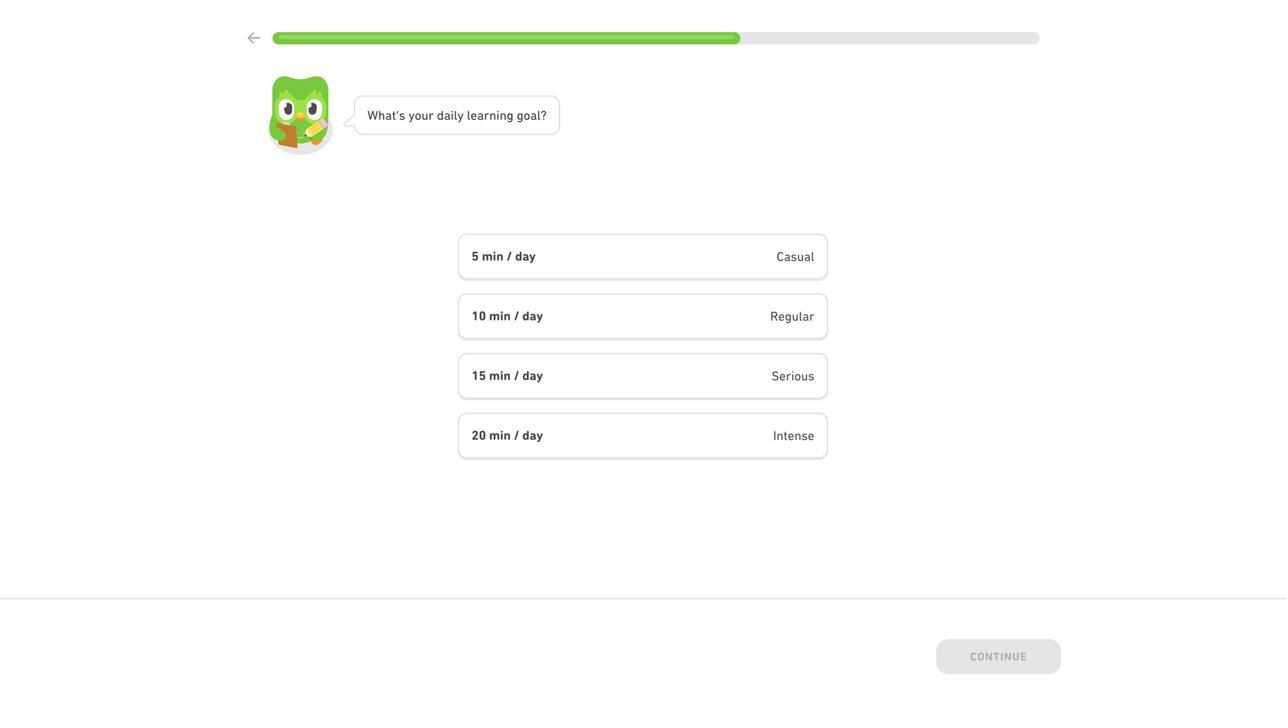 Task type: vqa. For each thing, say whether or not it's contained in the screenshot.


Task type: locate. For each thing, give the bounding box(es) containing it.
a left the '
[[385, 108, 392, 123]]

r left d
[[429, 108, 434, 123]]

l for g o a l ?
[[537, 108, 541, 123]]

day for 10 min / day
[[523, 309, 543, 324]]

1 horizontal spatial i
[[496, 108, 500, 123]]

1 n from the left
[[489, 108, 496, 123]]

day right 10 on the left top of the page
[[523, 309, 543, 324]]

1 horizontal spatial l
[[467, 108, 471, 123]]

1 horizontal spatial o
[[524, 108, 530, 123]]

0 horizontal spatial i
[[451, 108, 454, 123]]

20
[[472, 428, 486, 443]]

/
[[507, 249, 512, 264], [514, 309, 519, 324], [514, 368, 519, 383], [514, 428, 519, 443]]

2 r from the left
[[484, 108, 489, 123]]

3 l from the left
[[537, 108, 541, 123]]

a right u
[[444, 108, 451, 123]]

o right s
[[415, 108, 422, 123]]

day right 20
[[523, 428, 543, 443]]

a left the ? at top
[[530, 108, 537, 123]]

o left the ? at top
[[524, 108, 530, 123]]

2 horizontal spatial l
[[537, 108, 541, 123]]

a for w
[[385, 108, 392, 123]]

1 horizontal spatial r
[[484, 108, 489, 123]]

l right l e a r n i n g
[[537, 108, 541, 123]]

min right 10 on the left top of the page
[[489, 309, 511, 324]]

0 horizontal spatial r
[[429, 108, 434, 123]]

/ for 5 min / day
[[507, 249, 512, 264]]

1 i from the left
[[451, 108, 454, 123]]

4 a from the left
[[530, 108, 537, 123]]

10
[[472, 309, 486, 324]]

r right e
[[484, 108, 489, 123]]

'
[[396, 108, 399, 123]]

r
[[429, 108, 434, 123], [484, 108, 489, 123]]

n right e
[[489, 108, 496, 123]]

min for 10
[[489, 309, 511, 324]]

y
[[409, 108, 415, 123], [458, 108, 464, 123]]

2 g from the left
[[517, 108, 524, 123]]

y o u r
[[409, 108, 434, 123]]

i right e
[[496, 108, 500, 123]]

continue
[[970, 650, 1028, 663]]

g
[[507, 108, 514, 123], [517, 108, 524, 123]]

o for y
[[415, 108, 422, 123]]

l for d a i l y
[[454, 108, 458, 123]]

y left e
[[458, 108, 464, 123]]

l right d
[[454, 108, 458, 123]]

1 o from the left
[[415, 108, 422, 123]]

1 horizontal spatial n
[[500, 108, 507, 123]]

a right d a i l y
[[477, 108, 484, 123]]

casual
[[777, 249, 815, 264]]

None radio
[[458, 234, 828, 281], [458, 353, 828, 400], [458, 234, 828, 281], [458, 353, 828, 400]]

serious
[[772, 369, 815, 383]]

1 g from the left
[[507, 108, 514, 123]]

a for g
[[530, 108, 537, 123]]

r for u
[[429, 108, 434, 123]]

day
[[515, 249, 536, 264], [523, 309, 543, 324], [523, 368, 543, 383], [523, 428, 543, 443]]

/ for 10 min / day
[[514, 309, 519, 324]]

l
[[454, 108, 458, 123], [467, 108, 471, 123], [537, 108, 541, 123]]

day right 5
[[515, 249, 536, 264]]

2 a from the left
[[444, 108, 451, 123]]

n
[[489, 108, 496, 123], [500, 108, 507, 123]]

l right d a i l y
[[467, 108, 471, 123]]

o
[[415, 108, 422, 123], [524, 108, 530, 123]]

regular
[[770, 309, 815, 324]]

g left the ? at top
[[517, 108, 524, 123]]

2 o from the left
[[524, 108, 530, 123]]

min right 20
[[489, 428, 511, 443]]

g left g o a l ?
[[507, 108, 514, 123]]

w h a t ' s
[[368, 108, 405, 123]]

n left g o a l ?
[[500, 108, 507, 123]]

None radio
[[458, 293, 828, 341], [458, 413, 828, 460], [458, 293, 828, 341], [458, 413, 828, 460]]

min
[[482, 249, 504, 264], [489, 309, 511, 324], [489, 368, 511, 383], [489, 428, 511, 443]]

day right 15 on the bottom of the page
[[523, 368, 543, 383]]

min for 15
[[489, 368, 511, 383]]

r for a
[[484, 108, 489, 123]]

a
[[385, 108, 392, 123], [444, 108, 451, 123], [477, 108, 484, 123], [530, 108, 537, 123]]

0 horizontal spatial o
[[415, 108, 422, 123]]

1 horizontal spatial y
[[458, 108, 464, 123]]

0 horizontal spatial n
[[489, 108, 496, 123]]

d
[[437, 108, 444, 123]]

i right d
[[451, 108, 454, 123]]

3 a from the left
[[477, 108, 484, 123]]

a for l
[[477, 108, 484, 123]]

1 a from the left
[[385, 108, 392, 123]]

min right 15 on the bottom of the page
[[489, 368, 511, 383]]

/ right 10 on the left top of the page
[[514, 309, 519, 324]]

o for g
[[524, 108, 530, 123]]

2 l from the left
[[467, 108, 471, 123]]

0 horizontal spatial l
[[454, 108, 458, 123]]

min right 5
[[482, 249, 504, 264]]

i
[[451, 108, 454, 123], [496, 108, 500, 123]]

/ right 20
[[514, 428, 519, 443]]

y right s
[[409, 108, 415, 123]]

/ for 15 min / day
[[514, 368, 519, 383]]

15
[[472, 368, 486, 383]]

1 l from the left
[[454, 108, 458, 123]]

0 horizontal spatial g
[[507, 108, 514, 123]]

/ right 5
[[507, 249, 512, 264]]

/ right 15 on the bottom of the page
[[514, 368, 519, 383]]

1 horizontal spatial g
[[517, 108, 524, 123]]

progress bar
[[273, 32, 1040, 44]]

0 horizontal spatial y
[[409, 108, 415, 123]]

1 r from the left
[[429, 108, 434, 123]]



Task type: describe. For each thing, give the bounding box(es) containing it.
5 min / day
[[472, 249, 536, 264]]

continue button
[[937, 639, 1061, 678]]

2 n from the left
[[500, 108, 507, 123]]

2 i from the left
[[496, 108, 500, 123]]

d a i l y
[[437, 108, 464, 123]]

min for 20
[[489, 428, 511, 443]]

w
[[368, 108, 378, 123]]

min for 5
[[482, 249, 504, 264]]

15 min / day
[[472, 368, 543, 383]]

day for 15 min / day
[[523, 368, 543, 383]]

day for 20 min / day
[[523, 428, 543, 443]]

5
[[472, 249, 479, 264]]

e
[[471, 108, 477, 123]]

day for 5 min / day
[[515, 249, 536, 264]]

/ for 20 min / day
[[514, 428, 519, 443]]

1 y from the left
[[409, 108, 415, 123]]

intense
[[773, 428, 815, 443]]

?
[[541, 108, 547, 123]]

u
[[422, 108, 429, 123]]

s
[[399, 108, 405, 123]]

20 min / day
[[472, 428, 543, 443]]

2 y from the left
[[458, 108, 464, 123]]

g o a l ?
[[517, 108, 547, 123]]

t
[[392, 108, 396, 123]]

h
[[378, 108, 385, 123]]

l e a r n i n g
[[467, 108, 514, 123]]

10 min / day
[[472, 309, 543, 324]]



